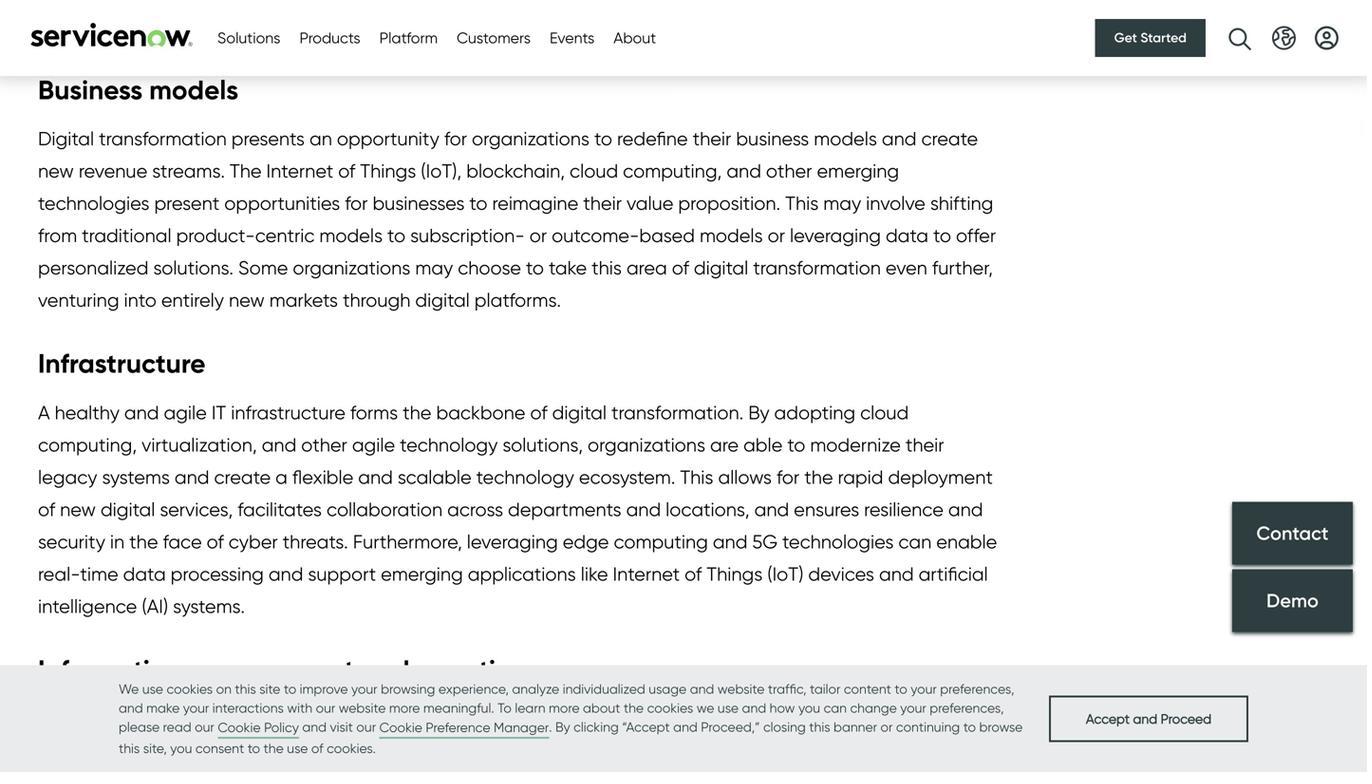 Task type: vqa. For each thing, say whether or not it's contained in the screenshot.
scalable
yes



Task type: locate. For each thing, give the bounding box(es) containing it.
or
[[530, 224, 547, 247], [768, 224, 785, 247], [881, 719, 893, 735]]

1 vertical spatial this
[[680, 466, 714, 489]]

this down business
[[785, 192, 819, 215]]

2 vertical spatial organizations
[[588, 434, 706, 456]]

agile down forms
[[352, 434, 395, 456]]

0 vertical spatial create
[[922, 127, 978, 150]]

other
[[766, 160, 812, 182], [301, 434, 347, 456]]

0 horizontal spatial use
[[142, 681, 163, 697]]

things inside digital transformation presents an opportunity for organizations to redefine their business models and create new revenue streams. the internet of things (iot), blockchain, cloud computing, and other emerging technologies present opportunities for businesses to reimagine their value proposition. this may involve shifting from traditional product-centric models to subscription- or outcome-based models or leveraging data to offer personalized solutions. some organizations may choose to take this area of digital transformation even further, venturing into entirely new markets through digital platforms.
[[360, 160, 416, 182]]

2 vertical spatial leveraging
[[574, 707, 665, 730]]

of down opportunity
[[338, 160, 355, 182]]

this inside digital transformation presents an opportunity for organizations to redefine their business models and create new revenue streams. the internet of things (iot), blockchain, cloud computing, and other emerging technologies present opportunities for businesses to reimagine their value proposition. this may involve shifting from traditional product-centric models to subscription- or outcome-based models or leveraging data to offer personalized solutions. some organizations may choose to take this area of digital transformation even further, venturing into entirely new markets through digital platforms.
[[785, 192, 819, 215]]

presents
[[231, 127, 305, 150]]

2 horizontal spatial leveraging
[[790, 224, 881, 247]]

1 horizontal spatial cookie
[[379, 719, 422, 735]]

technologies inside the a healthy and agile it infrastructure forms the backbone of digital transformation. by adopting cloud computing, virtualization, and other agile technology solutions, organizations are able to modernize their legacy systems and create a flexible and scalable technology ecosystem. this allows for the rapid deployment of new digital services, facilitates collaboration across departments and locations, and ensures resilience and security in the face of cyber threats. furthermore, leveraging edge computing and 5g technologies can enable real-time data processing and support emerging applications like internet of things (iot) devices and artificial intelligence (ai) systems.
[[782, 530, 894, 553]]

computing, down the healthy
[[38, 434, 137, 456]]

models
[[149, 73, 238, 107], [814, 127, 877, 150], [319, 224, 383, 247], [700, 224, 763, 247]]

cookies up make
[[167, 681, 213, 697]]

events button
[[550, 27, 595, 49]]

management up interactions
[[188, 653, 355, 687]]

0 vertical spatial internet
[[266, 160, 333, 182]]

0 horizontal spatial you
[[170, 740, 192, 756]]

(ai)
[[142, 595, 168, 618]]

digital transformation presents an opportunity for organizations to redefine their business models and create new revenue streams. the internet of things (iot), blockchain, cloud computing, and other emerging technologies present opportunities for businesses to reimagine their value proposition. this may involve shifting from traditional product-centric models to subscription- or outcome-based models or leveraging data to offer personalized solutions. some organizations may choose to take this area of digital transformation even further, venturing into entirely new markets through digital platforms.
[[38, 127, 996, 312]]

1 vertical spatial you
[[170, 740, 192, 756]]

services,
[[160, 498, 233, 521]]

1 vertical spatial may
[[415, 257, 453, 279]]

2 horizontal spatial data
[[886, 224, 929, 247]]

the up "accept
[[624, 700, 644, 716]]

this inside data has become the lifeblood of modern organizations, and leveraging it effectively is critical for digital transformation success. but this area of digital transformation extends well beyond simply using the right tools; along with implementing robust information management systems, data governance frameworks, a
[[281, 740, 311, 763]]

digital down the choose
[[415, 289, 470, 312]]

create up shifting
[[922, 127, 978, 150]]

become
[[123, 707, 195, 730]]

this inside digital transformation presents an opportunity for organizations to redefine their business models and create new revenue streams. the internet of things (iot), blockchain, cloud computing, and other emerging technologies present opportunities for businesses to reimagine their value proposition. this may involve shifting from traditional product-centric models to subscription- or outcome-based models or leveraging data to offer personalized solutions. some organizations may choose to take this area of digital transformation even further, venturing into entirely new markets through digital platforms.
[[592, 257, 622, 279]]

0 vertical spatial you
[[799, 700, 821, 716]]

with up 'policy'
[[287, 700, 312, 716]]

organizations up through
[[293, 257, 411, 279]]

0 vertical spatial things
[[360, 160, 416, 182]]

this up using
[[809, 719, 830, 735]]

1 horizontal spatial agile
[[352, 434, 395, 456]]

rapid
[[838, 466, 884, 489]]

things down 5g
[[707, 563, 763, 586]]

0 vertical spatial use
[[142, 681, 163, 697]]

technologies up devices
[[782, 530, 894, 553]]

proceed,"
[[701, 719, 760, 735]]

0 vertical spatial can
[[899, 530, 932, 553]]

experience,
[[439, 681, 509, 697]]

along
[[38, 772, 88, 772]]

models down solutions dropdown button in the top left of the page
[[149, 73, 238, 107]]

digital down based
[[694, 257, 749, 279]]

website
[[718, 681, 765, 697], [339, 700, 386, 716]]

lifeblood
[[234, 707, 309, 730]]

cookie down browsing
[[379, 719, 422, 735]]

1 vertical spatial use
[[718, 700, 739, 716]]

internet down computing
[[613, 563, 680, 586]]

scalable
[[398, 466, 472, 489]]

personalized
[[38, 257, 149, 279]]

digital up right
[[887, 707, 942, 730]]

for down content
[[860, 707, 883, 730]]

resilience
[[864, 498, 944, 521]]

computing, down redefine
[[623, 160, 722, 182]]

cookie preference manager link
[[379, 718, 549, 739]]

0 vertical spatial area
[[627, 257, 667, 279]]

leveraging up extends
[[574, 707, 665, 730]]

or down proposition.
[[768, 224, 785, 247]]

data up even
[[886, 224, 929, 247]]

platform button
[[380, 27, 438, 49]]

0 vertical spatial technologies
[[38, 192, 150, 215]]

get started
[[1114, 29, 1187, 46]]

more up .
[[549, 700, 580, 716]]

2 horizontal spatial our
[[357, 719, 376, 735]]

use
[[142, 681, 163, 697], [718, 700, 739, 716], [287, 740, 308, 756]]

with right along at the bottom of the page
[[93, 772, 129, 772]]

the down 'policy'
[[264, 740, 284, 756]]

their up outcome-
[[583, 192, 622, 215]]

0 horizontal spatial may
[[415, 257, 453, 279]]

0 horizontal spatial other
[[301, 434, 347, 456]]

using
[[817, 740, 863, 763]]

0 vertical spatial preferences,
[[940, 681, 1015, 697]]

transformation left even
[[753, 257, 881, 279]]

preferences,
[[940, 681, 1015, 697], [930, 700, 1004, 716]]

use up "proceed,""
[[718, 700, 739, 716]]

our down improve on the bottom of the page
[[316, 700, 335, 716]]

1 vertical spatial by
[[556, 719, 570, 735]]

to left offer
[[933, 224, 952, 247]]

customers
[[457, 28, 531, 47]]

their up deployment
[[906, 434, 944, 456]]

internet
[[266, 160, 333, 182], [613, 563, 680, 586]]

2 vertical spatial their
[[906, 434, 944, 456]]

entirely
[[161, 289, 224, 312]]

by inside the a healthy and agile it infrastructure forms the backbone of digital transformation. by adopting cloud computing, virtualization, and other agile technology solutions, organizations are able to modernize their legacy systems and create a flexible and scalable technology ecosystem. this allows for the rapid deployment of new digital services, facilitates collaboration across departments and locations, and ensures resilience and security in the face of cyber threats. furthermore, leveraging edge computing and 5g technologies can enable real-time data processing and support emerging applications like internet of things (iot) devices and artificial intelligence (ai) systems.
[[749, 401, 770, 424]]

computing, inside the a healthy and agile it infrastructure forms the backbone of digital transformation. by adopting cloud computing, virtualization, and other agile technology solutions, organizations are able to modernize their legacy systems and create a flexible and scalable technology ecosystem. this allows for the rapid deployment of new digital services, facilitates collaboration across departments and locations, and ensures resilience and security in the face of cyber threats. furthermore, leveraging edge computing and 5g technologies can enable real-time data processing and support emerging applications like internet of things (iot) devices and artificial intelligence (ai) systems.
[[38, 434, 137, 456]]

the inside . by clicking "accept and proceed," closing this banner or continuing to browse this site, you consent to the use of cookies.
[[264, 740, 284, 756]]

leveraging inside the a healthy and agile it infrastructure forms the backbone of digital transformation. by adopting cloud computing, virtualization, and other agile technology solutions, organizations are able to modernize their legacy systems and create a flexible and scalable technology ecosystem. this allows for the rapid deployment of new digital services, facilitates collaboration across departments and locations, and ensures resilience and security in the face of cyber threats. furthermore, leveraging edge computing and 5g technologies can enable real-time data processing and support emerging applications like internet of things (iot) devices and artificial intelligence (ai) systems.
[[467, 530, 558, 553]]

may left involve at the right top
[[824, 192, 861, 215]]

can inside the a healthy and agile it infrastructure forms the backbone of digital transformation. by adopting cloud computing, virtualization, and other agile technology solutions, organizations are able to modernize their legacy systems and create a flexible and scalable technology ecosystem. this allows for the rapid deployment of new digital services, facilitates collaboration across departments and locations, and ensures resilience and security in the face of cyber threats. furthermore, leveraging edge computing and 5g technologies can enable real-time data processing and support emerging applications like internet of things (iot) devices and artificial intelligence (ai) systems.
[[899, 530, 932, 553]]

0 horizontal spatial more
[[389, 700, 420, 716]]

1 vertical spatial leveraging
[[467, 530, 558, 553]]

data down well
[[621, 772, 664, 772]]

present
[[154, 192, 220, 215]]

0 horizontal spatial by
[[556, 719, 570, 735]]

new down the some
[[229, 289, 265, 312]]

this inside the a healthy and agile it infrastructure forms the backbone of digital transformation. by adopting cloud computing, virtualization, and other agile technology solutions, organizations are able to modernize their legacy systems and create a flexible and scalable technology ecosystem. this allows for the rapid deployment of new digital services, facilitates collaboration across departments and locations, and ensures resilience and security in the face of cyber threats. furthermore, leveraging edge computing and 5g technologies can enable real-time data processing and support emerging applications like internet of things (iot) devices and artificial intelligence (ai) systems.
[[680, 466, 714, 489]]

get
[[1114, 29, 1138, 46]]

beyond
[[687, 740, 754, 763]]

website up visit on the left bottom of the page
[[339, 700, 386, 716]]

0 horizontal spatial create
[[214, 466, 271, 489]]

0 vertical spatial this
[[785, 192, 819, 215]]

this up locations,
[[680, 466, 714, 489]]

to right content
[[895, 681, 908, 697]]

0 horizontal spatial cloud
[[570, 160, 618, 182]]

agile left "it"
[[164, 401, 207, 424]]

other inside digital transformation presents an opportunity for organizations to redefine their business models and create new revenue streams. the internet of things (iot), blockchain, cloud computing, and other emerging technologies present opportunities for businesses to reimagine their value proposition. this may involve shifting from traditional product-centric models to subscription- or outcome-based models or leveraging data to offer personalized solutions. some organizations may choose to take this area of digital transformation even further, venturing into entirely new markets through digital platforms.
[[766, 160, 812, 182]]

for down able
[[777, 466, 800, 489]]

this up interactions
[[235, 681, 256, 697]]

2 horizontal spatial use
[[718, 700, 739, 716]]

1 horizontal spatial their
[[693, 127, 731, 150]]

traffic,
[[768, 681, 807, 697]]

solutions button
[[217, 27, 281, 49]]

subscription-
[[410, 224, 525, 247]]

things down opportunity
[[360, 160, 416, 182]]

0 horizontal spatial management
[[188, 653, 355, 687]]

area inside digital transformation presents an opportunity for organizations to redefine their business models and create new revenue streams. the internet of things (iot), blockchain, cloud computing, and other emerging technologies present opportunities for businesses to reimagine their value proposition. this may involve shifting from traditional product-centric models to subscription- or outcome-based models or leveraging data to offer personalized solutions. some organizations may choose to take this area of digital transformation even further, venturing into entirely new markets through digital platforms.
[[627, 257, 667, 279]]

1 horizontal spatial cloud
[[860, 401, 909, 424]]

leveraging down involve at the right top
[[790, 224, 881, 247]]

1 more from the left
[[389, 700, 420, 716]]

1 horizontal spatial internet
[[613, 563, 680, 586]]

can
[[899, 530, 932, 553], [824, 700, 847, 716]]

or inside . by clicking "accept and proceed," closing this banner or continuing to browse this site, you consent to the use of cookies.
[[881, 719, 893, 735]]

0 horizontal spatial or
[[530, 224, 547, 247]]

for inside data has become the lifeblood of modern organizations, and leveraging it effectively is critical for digital transformation success. but this area of digital transformation extends well beyond simply using the right tools; along with implementing robust information management systems, data governance frameworks, a
[[860, 707, 883, 730]]

usage
[[649, 681, 687, 697]]

other up the flexible
[[301, 434, 347, 456]]

the right forms
[[403, 401, 432, 424]]

new inside the a healthy and agile it infrastructure forms the backbone of digital transformation. by adopting cloud computing, virtualization, and other agile technology solutions, organizations are able to modernize their legacy systems and create a flexible and scalable technology ecosystem. this allows for the rapid deployment of new digital services, facilitates collaboration across departments and locations, and ensures resilience and security in the face of cyber threats. furthermore, leveraging edge computing and 5g technologies can enable real-time data processing and support emerging applications like internet of things (iot) devices and artificial intelligence (ai) systems.
[[60, 498, 96, 521]]

this
[[592, 257, 622, 279], [235, 681, 256, 697], [809, 719, 830, 735], [281, 740, 311, 763], [119, 740, 140, 756]]

1 vertical spatial things
[[707, 563, 763, 586]]

new up security
[[60, 498, 96, 521]]

of up the solutions,
[[530, 401, 548, 424]]

cookie policy and visit our cookie preference manager
[[218, 719, 549, 735]]

internet inside the a healthy and agile it infrastructure forms the backbone of digital transformation. by adopting cloud computing, virtualization, and other agile technology solutions, organizations are able to modernize their legacy systems and create a flexible and scalable technology ecosystem. this allows for the rapid deployment of new digital services, facilitates collaboration across departments and locations, and ensures resilience and security in the face of cyber threats. furthermore, leveraging edge computing and 5g technologies can enable real-time data processing and support emerging applications like internet of things (iot) devices and artificial intelligence (ai) systems.
[[613, 563, 680, 586]]

website up the effectively
[[718, 681, 765, 697]]

cloud up modernize
[[860, 401, 909, 424]]

area
[[627, 257, 667, 279], [316, 740, 357, 763]]

our
[[316, 700, 335, 716], [195, 719, 214, 735], [357, 719, 376, 735]]

0 horizontal spatial technologies
[[38, 192, 150, 215]]

management inside data has become the lifeblood of modern organizations, and leveraging it effectively is critical for digital transformation success. but this area of digital transformation extends well beyond simply using the right tools; along with implementing robust information management systems, data governance frameworks, a
[[420, 772, 539, 772]]

a healthy and agile it infrastructure forms the backbone of digital transformation. by adopting cloud computing, virtualization, and other agile technology solutions, organizations are able to modernize their legacy systems and create a flexible and scalable technology ecosystem. this allows for the rapid deployment of new digital services, facilitates collaboration across departments and locations, and ensures resilience and security in the face of cyber threats. furthermore, leveraging edge computing and 5g technologies can enable real-time data processing and support emerging applications like internet of things (iot) devices and artificial intelligence (ai) systems.
[[38, 401, 997, 618]]

0 horizontal spatial computing,
[[38, 434, 137, 456]]

1 vertical spatial internet
[[613, 563, 680, 586]]

1 horizontal spatial management
[[420, 772, 539, 772]]

of up information
[[362, 740, 379, 763]]

0 horizontal spatial with
[[93, 772, 129, 772]]

policy
[[264, 719, 299, 735]]

0 horizontal spatial their
[[583, 192, 622, 215]]

1 vertical spatial management
[[420, 772, 539, 772]]

ensures
[[794, 498, 860, 521]]

1 horizontal spatial can
[[899, 530, 932, 553]]

1 vertical spatial website
[[339, 700, 386, 716]]

2 vertical spatial use
[[287, 740, 308, 756]]

1 vertical spatial emerging
[[381, 563, 463, 586]]

solutions,
[[503, 434, 583, 456]]

1 horizontal spatial use
[[287, 740, 308, 756]]

0 horizontal spatial data
[[123, 563, 166, 586]]

by right .
[[556, 719, 570, 735]]

opportunity
[[337, 127, 439, 150]]

2 vertical spatial data
[[621, 772, 664, 772]]

of left cookies.
[[311, 740, 323, 756]]

to
[[498, 700, 512, 716]]

2 horizontal spatial or
[[881, 719, 893, 735]]

we use cookies on this site to improve your browsing experience, analyze individualized usage and website traffic, tailor content to your preferences, and make your interactions with our website more meaningful. to learn more about the cookies we use and how you can change your preferences, please read our
[[119, 681, 1015, 735]]

1 horizontal spatial leveraging
[[574, 707, 665, 730]]

things
[[360, 160, 416, 182], [707, 563, 763, 586]]

our right visit on the left bottom of the page
[[357, 719, 376, 735]]

1 horizontal spatial other
[[766, 160, 812, 182]]

1 horizontal spatial you
[[799, 700, 821, 716]]

internet up opportunities
[[266, 160, 333, 182]]

2 cookie from the left
[[379, 719, 422, 735]]

can down resilience
[[899, 530, 932, 553]]

business
[[736, 127, 809, 150]]

leveraging inside digital transformation presents an opportunity for organizations to redefine their business models and create new revenue streams. the internet of things (iot), blockchain, cloud computing, and other emerging technologies present opportunities for businesses to reimagine their value proposition. this may involve shifting from traditional product-centric models to subscription- or outcome-based models or leveraging data to offer personalized solutions. some organizations may choose to take this area of digital transformation even further, venturing into entirely new markets through digital platforms.
[[790, 224, 881, 247]]

0 vertical spatial may
[[824, 192, 861, 215]]

more down browsing
[[389, 700, 420, 716]]

of down computing
[[685, 563, 702, 586]]

traditional
[[82, 224, 171, 247]]

technology up "scalable"
[[400, 434, 498, 456]]

or down change
[[881, 719, 893, 735]]

applications
[[468, 563, 576, 586]]

improve
[[300, 681, 348, 697]]

emerging down furthermore,
[[381, 563, 463, 586]]

5g
[[752, 530, 778, 553]]

computing, inside digital transformation presents an opportunity for organizations to redefine their business models and create new revenue streams. the internet of things (iot), blockchain, cloud computing, and other emerging technologies present opportunities for businesses to reimagine their value proposition. this may involve shifting from traditional product-centric models to subscription- or outcome-based models or leveraging data to offer personalized solutions. some organizations may choose to take this area of digital transformation even further, venturing into entirely new markets through digital platforms.
[[623, 160, 722, 182]]

2 horizontal spatial their
[[906, 434, 944, 456]]

0 horizontal spatial cookies
[[167, 681, 213, 697]]

deployment
[[888, 466, 993, 489]]

may down "subscription-"
[[415, 257, 453, 279]]

into
[[124, 289, 157, 312]]

about button
[[614, 27, 656, 49]]

1 vertical spatial other
[[301, 434, 347, 456]]

cloud up outcome-
[[570, 160, 618, 182]]

with inside we use cookies on this site to improve your browsing experience, analyze individualized usage and website traffic, tailor content to your preferences, and make your interactions with our website more meaningful. to learn more about the cookies we use and how you can change your preferences, please read our
[[287, 700, 312, 716]]

1 vertical spatial cloud
[[860, 401, 909, 424]]

0 horizontal spatial leveraging
[[467, 530, 558, 553]]

are
[[710, 434, 739, 456]]

things inside the a healthy and agile it infrastructure forms the backbone of digital transformation. by adopting cloud computing, virtualization, and other agile technology solutions, organizations are able to modernize their legacy systems and create a flexible and scalable technology ecosystem. this allows for the rapid deployment of new digital services, facilitates collaboration across departments and locations, and ensures resilience and security in the face of cyber threats. furthermore, leveraging edge computing and 5g technologies can enable real-time data processing and support emerging applications like internet of things (iot) devices and artificial intelligence (ai) systems.
[[707, 563, 763, 586]]

0 vertical spatial with
[[287, 700, 312, 716]]

of inside . by clicking "accept and proceed," closing this banner or continuing to browse this site, you consent to the use of cookies.
[[311, 740, 323, 756]]

we
[[119, 681, 139, 697]]

area down based
[[627, 257, 667, 279]]

or down reimagine at the top left
[[530, 224, 547, 247]]

modernize
[[810, 434, 901, 456]]

analyze
[[512, 681, 559, 697]]

venturing
[[38, 289, 119, 312]]

leveraging
[[790, 224, 881, 247], [467, 530, 558, 553], [574, 707, 665, 730]]

you inside . by clicking "accept and proceed," closing this banner or continuing to browse this site, you consent to the use of cookies.
[[170, 740, 192, 756]]

locations,
[[666, 498, 750, 521]]

use inside . by clicking "accept and proceed," closing this banner or continuing to browse this site, you consent to the use of cookies.
[[287, 740, 308, 756]]

content
[[844, 681, 892, 697]]

data up (ai)
[[123, 563, 166, 586]]

to left take on the left top
[[526, 257, 544, 279]]

1 horizontal spatial data
[[621, 772, 664, 772]]

to right able
[[788, 434, 806, 456]]

0 horizontal spatial agile
[[164, 401, 207, 424]]

new down 'digital'
[[38, 160, 74, 182]]

0 horizontal spatial website
[[339, 700, 386, 716]]

emerging up involve at the right top
[[817, 160, 899, 182]]

technologies down revenue
[[38, 192, 150, 215]]

other down business
[[766, 160, 812, 182]]

the inside we use cookies on this site to improve your browsing experience, analyze individualized usage and website traffic, tailor content to your preferences, and make your interactions with our website more meaningful. to learn more about the cookies we use and how you can change your preferences, please read our
[[624, 700, 644, 716]]

agile
[[164, 401, 207, 424], [352, 434, 395, 456]]

technology down the solutions,
[[476, 466, 574, 489]]

0 horizontal spatial internet
[[266, 160, 333, 182]]

leveraging inside data has become the lifeblood of modern organizations, and leveraging it effectively is critical for digital transformation success. but this area of digital transformation extends well beyond simply using the right tools; along with implementing robust information management systems, data governance frameworks, a
[[574, 707, 665, 730]]

cookie down interactions
[[218, 719, 261, 735]]

1 vertical spatial with
[[93, 772, 129, 772]]

1 vertical spatial area
[[316, 740, 357, 763]]

about
[[583, 700, 620, 716]]

organizations,
[[408, 707, 530, 730]]

for inside the a healthy and agile it infrastructure forms the backbone of digital transformation. by adopting cloud computing, virtualization, and other agile technology solutions, organizations are able to modernize their legacy systems and create a flexible and scalable technology ecosystem. this allows for the rapid deployment of new digital services, facilitates collaboration across departments and locations, and ensures resilience and security in the face of cyber threats. furthermore, leveraging edge computing and 5g technologies can enable real-time data processing and support emerging applications like internet of things (iot) devices and artificial intelligence (ai) systems.
[[777, 466, 800, 489]]

(iot)
[[768, 563, 804, 586]]

0 vertical spatial by
[[749, 401, 770, 424]]

infrastructure
[[38, 347, 206, 380]]

browsing
[[381, 681, 435, 697]]

for
[[444, 127, 467, 150], [345, 192, 368, 215], [777, 466, 800, 489], [860, 707, 883, 730]]

can down tailor
[[824, 700, 847, 716]]

technologies inside digital transformation presents an opportunity for organizations to redefine their business models and create new revenue streams. the internet of things (iot), blockchain, cloud computing, and other emerging technologies present opportunities for businesses to reimagine their value proposition. this may involve shifting from traditional product-centric models to subscription- or outcome-based models or leveraging data to offer personalized solutions. some organizations may choose to take this area of digital transformation even further, venturing into entirely new markets through digital platforms.
[[38, 192, 150, 215]]

leveraging up applications
[[467, 530, 558, 553]]

data inside the a healthy and agile it infrastructure forms the backbone of digital transformation. by adopting cloud computing, virtualization, and other agile technology solutions, organizations are able to modernize their legacy systems and create a flexible and scalable technology ecosystem. this allows for the rapid deployment of new digital services, facilitates collaboration across departments and locations, and ensures resilience and security in the face of cyber threats. furthermore, leveraging edge computing and 5g technologies can enable real-time data processing and support emerging applications like internet of things (iot) devices and artificial intelligence (ai) systems.
[[123, 563, 166, 586]]

use up make
[[142, 681, 163, 697]]

transformation up 'streams.'
[[99, 127, 227, 150]]

1 vertical spatial technologies
[[782, 530, 894, 553]]

1 horizontal spatial this
[[785, 192, 819, 215]]

1 cookie from the left
[[218, 719, 261, 735]]

organizations up the blockchain,
[[472, 127, 590, 150]]

0 vertical spatial emerging
[[817, 160, 899, 182]]

interactions
[[213, 700, 284, 716]]

(iot),
[[421, 160, 462, 182]]

0 vertical spatial leveraging
[[790, 224, 881, 247]]

cyber
[[229, 530, 278, 553]]

1 horizontal spatial technologies
[[782, 530, 894, 553]]

this up robust
[[281, 740, 311, 763]]

0 horizontal spatial things
[[360, 160, 416, 182]]

emerging
[[817, 160, 899, 182], [381, 563, 463, 586]]

0 vertical spatial other
[[766, 160, 812, 182]]

1 vertical spatial create
[[214, 466, 271, 489]]

how
[[770, 700, 795, 716]]

1 vertical spatial computing,
[[38, 434, 137, 456]]

virtualization,
[[142, 434, 257, 456]]

1 horizontal spatial more
[[549, 700, 580, 716]]

0 vertical spatial cloud
[[570, 160, 618, 182]]

this down outcome-
[[592, 257, 622, 279]]

0 vertical spatial cookies
[[167, 681, 213, 697]]

cookies.
[[327, 740, 376, 756]]

the down banner
[[868, 740, 897, 763]]

infrastructure
[[231, 401, 346, 424]]

browse
[[980, 719, 1023, 735]]

0 horizontal spatial emerging
[[381, 563, 463, 586]]

0 horizontal spatial can
[[824, 700, 847, 716]]

our up success.
[[195, 719, 214, 735]]

0 vertical spatial data
[[886, 224, 929, 247]]



Task type: describe. For each thing, give the bounding box(es) containing it.
ecosystem.
[[579, 466, 675, 489]]

digital down cookie policy and visit our cookie preference manager
[[384, 740, 438, 763]]

in
[[110, 530, 125, 553]]

some
[[238, 257, 288, 279]]

streams.
[[152, 160, 225, 182]]

this inside we use cookies on this site to improve your browsing experience, analyze individualized usage and website traffic, tailor content to your preferences, and make your interactions with our website more meaningful. to learn more about the cookies we use and how you can change your preferences, please read our
[[235, 681, 256, 697]]

with inside data has become the lifeblood of modern organizations, and leveraging it effectively is critical for digital transformation success. but this area of digital transformation extends well beyond simply using the right tools; along with implementing robust information management systems, data governance frameworks, a
[[93, 772, 129, 772]]

real-
[[38, 563, 80, 586]]

devices
[[808, 563, 875, 586]]

of down based
[[672, 257, 689, 279]]

and inside data has become the lifeblood of modern organizations, and leveraging it effectively is critical for digital transformation success. but this area of digital transformation extends well beyond simply using the right tools; along with implementing robust information management systems, data governance frameworks, a
[[535, 707, 569, 730]]

create inside digital transformation presents an opportunity for organizations to redefine their business models and create new revenue streams. the internet of things (iot), blockchain, cloud computing, and other emerging technologies present opportunities for businesses to reimagine their value proposition. this may involve shifting from traditional product-centric models to subscription- or outcome-based models or leveraging data to offer personalized solutions. some organizations may choose to take this area of digital transformation even further, venturing into entirely new markets through digital platforms.
[[922, 127, 978, 150]]

servicenow image
[[28, 22, 195, 47]]

transformation.
[[612, 401, 744, 424]]

1 horizontal spatial our
[[316, 700, 335, 716]]

able
[[744, 434, 783, 456]]

to left redefine
[[594, 127, 612, 150]]

to down cookie policy link
[[248, 740, 260, 756]]

product-
[[176, 224, 255, 247]]

this for infrastructure
[[680, 466, 714, 489]]

edge
[[563, 530, 609, 553]]

anaytics
[[416, 653, 522, 687]]

organizations inside the a healthy and agile it infrastructure forms the backbone of digital transformation. by adopting cloud computing, virtualization, and other agile technology solutions, organizations are able to modernize their legacy systems and create a flexible and scalable technology ecosystem. this allows for the rapid deployment of new digital services, facilitates collaboration across departments and locations, and ensures resilience and security in the face of cyber threats. furthermore, leveraging edge computing and 5g technologies can enable real-time data processing and support emerging applications like internet of things (iot) devices and artificial intelligence (ai) systems.
[[588, 434, 706, 456]]

1 vertical spatial technology
[[476, 466, 574, 489]]

0 vertical spatial agile
[[164, 401, 207, 424]]

systems
[[102, 466, 170, 489]]

meaningful.
[[423, 700, 494, 716]]

from
[[38, 224, 77, 247]]

their inside the a healthy and agile it infrastructure forms the backbone of digital transformation. by adopting cloud computing, virtualization, and other agile technology solutions, organizations are able to modernize their legacy systems and create a flexible and scalable technology ecosystem. this allows for the rapid deployment of new digital services, facilitates collaboration across departments and locations, and ensures resilience and security in the face of cyber threats. furthermore, leveraging edge computing and 5g technologies can enable real-time data processing and support emerging applications like internet of things (iot) devices and artificial intelligence (ai) systems.
[[906, 434, 944, 456]]

legacy
[[38, 466, 97, 489]]

take
[[549, 257, 587, 279]]

accept and proceed
[[1086, 711, 1212, 727]]

but
[[247, 740, 276, 763]]

1 vertical spatial agile
[[352, 434, 395, 456]]

this for business models
[[785, 192, 819, 215]]

clicking
[[574, 719, 619, 735]]

cookie policy link
[[218, 718, 299, 739]]

1 horizontal spatial website
[[718, 681, 765, 697]]

to right site
[[284, 681, 296, 697]]

other inside the a healthy and agile it infrastructure forms the backbone of digital transformation. by adopting cloud computing, virtualization, and other agile technology solutions, organizations are able to modernize their legacy systems and create a flexible and scalable technology ecosystem. this allows for the rapid deployment of new digital services, facilitates collaboration across departments and locations, and ensures resilience and security in the face of cyber threats. furthermore, leveraging edge computing and 5g technologies can enable real-time data processing and support emerging applications like internet of things (iot) devices and artificial intelligence (ai) systems.
[[301, 434, 347, 456]]

redefine
[[617, 127, 688, 150]]

solutions.
[[153, 257, 234, 279]]

markets
[[269, 289, 338, 312]]

to up tools;
[[964, 719, 976, 735]]

revenue
[[79, 160, 147, 182]]

consent
[[196, 740, 244, 756]]

success.
[[171, 740, 242, 763]]

go to servicenow account image
[[1315, 26, 1339, 50]]

emerging inside the a healthy and agile it infrastructure forms the backbone of digital transformation. by adopting cloud computing, virtualization, and other agile technology solutions, organizations are able to modernize their legacy systems and create a flexible and scalable technology ecosystem. this allows for the rapid deployment of new digital services, facilitates collaboration across departments and locations, and ensures resilience and security in the face of cyber threats. furthermore, leveraging edge computing and 5g technologies can enable real-time data processing and support emerging applications like internet of things (iot) devices and artificial intelligence (ai) systems.
[[381, 563, 463, 586]]

by inside . by clicking "accept and proceed," closing this banner or continuing to browse this site, you consent to the use of cookies.
[[556, 719, 570, 735]]

to down businesses
[[387, 224, 406, 247]]

for up (iot), in the top of the page
[[444, 127, 467, 150]]

1 vertical spatial preferences,
[[930, 700, 1004, 716]]

1 horizontal spatial cookies
[[647, 700, 693, 716]]

manager
[[494, 719, 549, 735]]

forms
[[350, 401, 398, 424]]

offer
[[956, 224, 996, 247]]

we
[[697, 700, 715, 716]]

frameworks,
[[778, 772, 881, 772]]

cloud inside digital transformation presents an opportunity for organizations to redefine their business models and create new revenue streams. the internet of things (iot), blockchain, cloud computing, and other emerging technologies present opportunities for businesses to reimagine their value proposition. this may involve shifting from traditional product-centric models to subscription- or outcome-based models or leveraging data to offer personalized solutions. some organizations may choose to take this area of digital transformation even further, venturing into entirely new markets through digital platforms.
[[570, 160, 618, 182]]

closing
[[763, 719, 806, 735]]

internet inside digital transformation presents an opportunity for organizations to redefine their business models and create new revenue streams. the internet of things (iot), blockchain, cloud computing, and other emerging technologies present opportunities for businesses to reimagine their value proposition. this may involve shifting from traditional product-centric models to subscription- or outcome-based models or leveraging data to offer personalized solutions. some organizations may choose to take this area of digital transformation even further, venturing into entirely new markets through digital platforms.
[[266, 160, 333, 182]]

area inside data has become the lifeblood of modern organizations, and leveraging it effectively is critical for digital transformation success. but this area of digital transformation extends well beyond simply using the right tools; along with implementing robust information management systems, data governance frameworks, a
[[316, 740, 357, 763]]

data inside data has become the lifeblood of modern organizations, and leveraging it effectively is critical for digital transformation success. but this area of digital transformation extends well beyond simply using the right tools; along with implementing robust information management systems, data governance frameworks, a
[[621, 772, 664, 772]]

platform
[[380, 28, 438, 47]]

effectively
[[686, 707, 775, 730]]

events
[[550, 28, 595, 47]]

transformation down manager
[[443, 740, 571, 763]]

make
[[146, 700, 180, 716]]

and inside . by clicking "accept and proceed," closing this banner or continuing to browse this site, you consent to the use of cookies.
[[673, 719, 698, 735]]

business
[[38, 73, 143, 107]]

across
[[447, 498, 503, 521]]

the up ensures
[[804, 466, 833, 489]]

get started link
[[1095, 19, 1206, 57]]

individualized
[[563, 681, 646, 697]]

and inside cookie policy and visit our cookie preference manager
[[302, 719, 327, 735]]

models down proposition.
[[700, 224, 763, 247]]

change
[[850, 700, 897, 716]]

models right business
[[814, 127, 877, 150]]

continuing
[[896, 719, 960, 735]]

extends
[[575, 740, 645, 763]]

1 vertical spatial their
[[583, 192, 622, 215]]

of down the legacy
[[38, 498, 55, 521]]

1 vertical spatial organizations
[[293, 257, 411, 279]]

digital up the solutions,
[[552, 401, 607, 424]]

a
[[276, 466, 288, 489]]

0 horizontal spatial our
[[195, 719, 214, 735]]

processing
[[171, 563, 264, 586]]

it
[[212, 401, 226, 424]]

transformation down the has
[[38, 740, 166, 763]]

blockchain,
[[466, 160, 565, 182]]

choose
[[458, 257, 521, 279]]

systems,
[[544, 772, 616, 772]]

and inside 'button'
[[1133, 711, 1158, 727]]

the
[[230, 160, 262, 182]]

computing
[[614, 530, 708, 553]]

the up consent
[[200, 707, 229, 730]]

can inside we use cookies on this site to improve your browsing experience, analyze individualized usage and website traffic, tailor content to your preferences, and make your interactions with our website more meaningful. to learn more about the cookies we use and how you can change your preferences, please read our
[[824, 700, 847, 716]]

0 vertical spatial new
[[38, 160, 74, 182]]

outcome-
[[552, 224, 639, 247]]

1 vertical spatial new
[[229, 289, 265, 312]]

of up processing
[[207, 530, 224, 553]]

value
[[627, 192, 674, 215]]

this down please
[[119, 740, 140, 756]]

cloud inside the a healthy and agile it infrastructure forms the backbone of digital transformation. by adopting cloud computing, virtualization, and other agile technology solutions, organizations are able to modernize their legacy systems and create a flexible and scalable technology ecosystem. this allows for the rapid deployment of new digital services, facilitates collaboration across departments and locations, and ensures resilience and security in the face of cyber threats. furthermore, leveraging edge computing and 5g technologies can enable real-time data processing and support emerging applications like internet of things (iot) devices and artificial intelligence (ai) systems.
[[860, 401, 909, 424]]

0 vertical spatial their
[[693, 127, 731, 150]]

right
[[901, 740, 941, 763]]

data
[[38, 707, 82, 730]]

collaboration
[[327, 498, 443, 521]]

opportunities
[[224, 192, 340, 215]]

shifting
[[930, 192, 994, 215]]

data inside digital transformation presents an opportunity for organizations to redefine their business models and create new revenue streams. the internet of things (iot), blockchain, cloud computing, and other emerging technologies present opportunities for businesses to reimagine their value proposition. this may involve shifting from traditional product-centric models to subscription- or outcome-based models or leveraging data to offer personalized solutions. some organizations may choose to take this area of digital transformation even further, venturing into entirely new markets through digital platforms.
[[886, 224, 929, 247]]

about
[[614, 28, 656, 47]]

proceed
[[1161, 711, 1212, 727]]

1 horizontal spatial or
[[768, 224, 785, 247]]

facilitates
[[238, 498, 322, 521]]

tailor
[[810, 681, 841, 697]]

support
[[308, 563, 376, 586]]

of down improve on the bottom of the page
[[314, 707, 331, 730]]

to up "subscription-"
[[470, 192, 488, 215]]

reimagine
[[492, 192, 579, 215]]

2 more from the left
[[549, 700, 580, 716]]

for left businesses
[[345, 192, 368, 215]]

it
[[670, 707, 681, 730]]

allows
[[718, 466, 772, 489]]

1 horizontal spatial may
[[824, 192, 861, 215]]

emerging inside digital transformation presents an opportunity for organizations to redefine their business models and create new revenue streams. the internet of things (iot), blockchain, cloud computing, and other emerging technologies present opportunities for businesses to reimagine their value proposition. this may involve shifting from traditional product-centric models to subscription- or outcome-based models or leveraging data to offer personalized solutions. some organizations may choose to take this area of digital transformation even further, venturing into entirely new markets through digital platforms.
[[817, 160, 899, 182]]

0 vertical spatial management
[[188, 653, 355, 687]]

governance
[[668, 772, 773, 772]]

you inside we use cookies on this site to improve your browsing experience, analyze individualized usage and website traffic, tailor content to your preferences, and make your interactions with our website more meaningful. to learn more about the cookies we use and how you can change your preferences, please read our
[[799, 700, 821, 716]]

platforms.
[[475, 289, 561, 312]]

the right in at the bottom of the page
[[129, 530, 158, 553]]

0 vertical spatial organizations
[[472, 127, 590, 150]]

0 vertical spatial technology
[[400, 434, 498, 456]]

to inside the a healthy and agile it infrastructure forms the backbone of digital transformation. by adopting cloud computing, virtualization, and other agile technology solutions, organizations are able to modernize their legacy systems and create a flexible and scalable technology ecosystem. this allows for the rapid deployment of new digital services, facilitates collaboration across departments and locations, and ensures resilience and security in the face of cyber threats. furthermore, leveraging edge computing and 5g technologies can enable real-time data processing and support emerging applications like internet of things (iot) devices and artificial intelligence (ai) systems.
[[788, 434, 806, 456]]

create inside the a healthy and agile it infrastructure forms the backbone of digital transformation. by adopting cloud computing, virtualization, and other agile technology solutions, organizations are able to modernize their legacy systems and create a flexible and scalable technology ecosystem. this allows for the rapid deployment of new digital services, facilitates collaboration across departments and locations, and ensures resilience and security in the face of cyber threats. furthermore, leveraging edge computing and 5g technologies can enable real-time data processing and support emerging applications like internet of things (iot) devices and artificial intelligence (ai) systems.
[[214, 466, 271, 489]]

critical
[[797, 707, 855, 730]]

digital down the systems
[[101, 498, 155, 521]]

tools;
[[946, 740, 992, 763]]

departments
[[508, 498, 622, 521]]

based
[[639, 224, 695, 247]]

further,
[[932, 257, 993, 279]]

backbone
[[436, 401, 526, 424]]

models right centric
[[319, 224, 383, 247]]

our inside cookie policy and visit our cookie preference manager
[[357, 719, 376, 735]]

solutions
[[217, 28, 281, 47]]

has
[[87, 707, 118, 730]]

a
[[38, 401, 50, 424]]

businesses
[[373, 192, 465, 215]]



